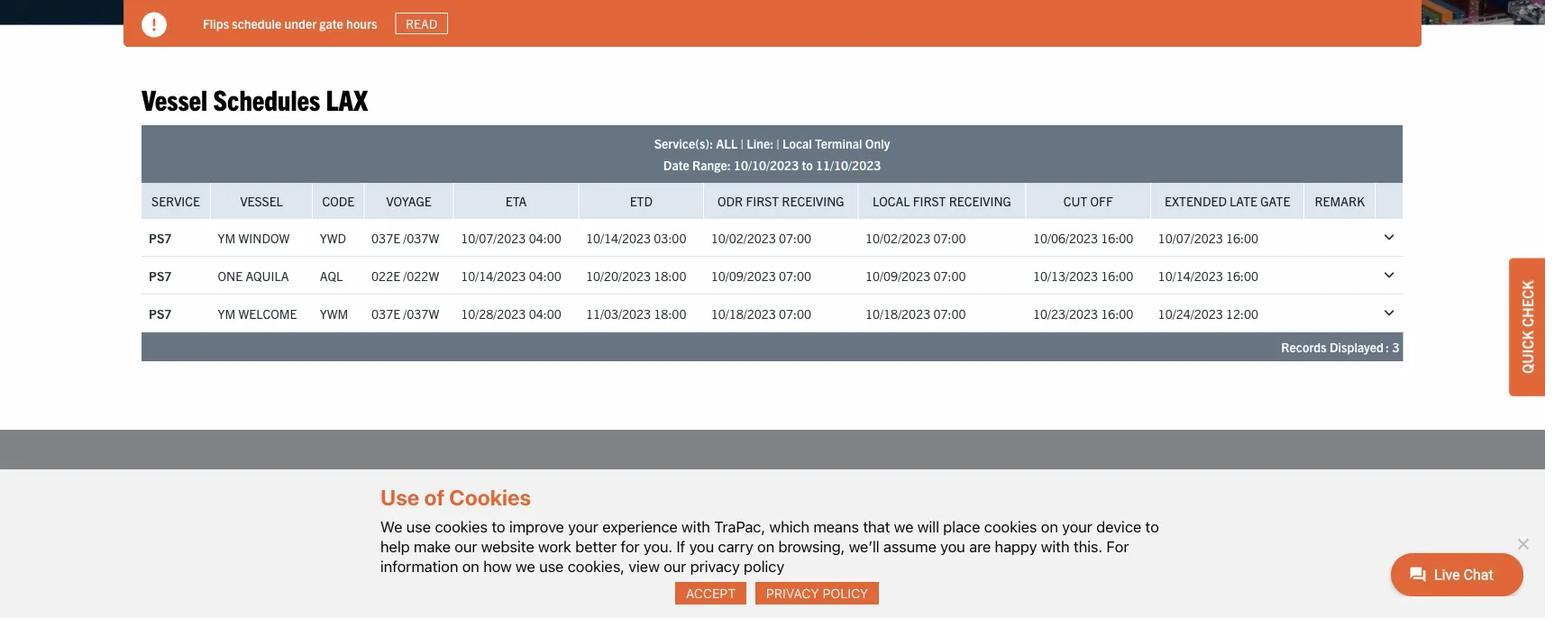 Task type: vqa. For each thing, say whether or not it's contained in the screenshot.


Task type: describe. For each thing, give the bounding box(es) containing it.
extended
[[1165, 193, 1227, 209]]

10/14/2023 for 10/14/2023 16:00
[[1158, 267, 1223, 283]]

schedules
[[213, 81, 320, 116]]

line:
[[747, 135, 774, 151]]

gate
[[319, 15, 343, 31]]

how
[[483, 557, 512, 575]]

gate
[[1260, 193, 1290, 209]]

privacy policy
[[766, 586, 868, 601]]

022e    /022w
[[371, 267, 439, 283]]

better
[[575, 538, 617, 556]]

16:00 for 10/13/2023 16:00
[[1101, 267, 1133, 283]]

10/14/2023 for 10/14/2023 03:00
[[586, 229, 651, 245]]

code:
[[601, 596, 636, 614]]

1 10/02/2023 from the left
[[711, 229, 776, 245]]

footer containing 630 west harry bridges blvd
[[0, 430, 1545, 618]]

service(s):
[[654, 135, 713, 151]]

3
[[1392, 339, 1400, 355]]

1 | from the left
[[741, 135, 744, 151]]

west
[[591, 504, 621, 522]]

10/14/2023 03:00
[[586, 229, 686, 245]]

y258
[[639, 596, 672, 614]]

service
[[152, 193, 200, 209]]

for
[[621, 538, 640, 556]]

10/06/2023
[[1033, 229, 1098, 245]]

10/24/2023
[[1158, 305, 1223, 321]]

ym for ym window
[[218, 229, 236, 245]]

ym for ym welcome
[[218, 305, 236, 321]]

2 10/18/2023 from the left
[[865, 305, 931, 321]]

1 horizontal spatial with
[[1041, 538, 1070, 556]]

10/06/2023 16:00
[[1033, 229, 1133, 245]]

2 | from the left
[[776, 135, 780, 151]]

policy
[[823, 586, 868, 601]]

10/07/2023 04:00
[[461, 229, 561, 245]]

voyage
[[386, 193, 432, 209]]

service(s): all | line: | local terminal only date range: 10/10/2023 to 11/10/2023
[[654, 135, 890, 173]]

ca
[[640, 550, 658, 568]]

are
[[969, 538, 991, 556]]

privacy
[[766, 586, 819, 601]]

18:00 for 10/20/2023 18:00
[[654, 267, 686, 283]]

1 10/09/2023 from the left
[[711, 267, 776, 283]]

1 horizontal spatial local
[[873, 193, 910, 209]]

device
[[1096, 518, 1141, 536]]

records
[[1281, 339, 1327, 355]]

ywm
[[320, 305, 348, 321]]

10/07/2023 for 10/07/2023 16:00
[[1158, 229, 1223, 245]]

which
[[769, 518, 810, 536]]

vessel for vessel
[[240, 193, 283, 209]]

10/13/2023
[[1033, 267, 1098, 283]]

quick check link
[[1509, 258, 1545, 396]]

one aquila
[[218, 267, 289, 283]]

cookies,
[[568, 557, 625, 575]]

630 west harry bridges blvd berths 136-147 wilmington, ca 90744
[[563, 504, 741, 568]]

0 horizontal spatial we
[[516, 557, 535, 575]]

lax
[[326, 81, 368, 116]]

1 cookies from the left
[[435, 518, 488, 536]]

04:00 for 10/28/2023 04:00
[[529, 305, 561, 321]]

accept
[[686, 586, 736, 601]]

aql
[[320, 267, 343, 283]]

ywd
[[320, 229, 346, 245]]

first for odr
[[746, 193, 779, 209]]

one
[[218, 267, 243, 283]]

browsing,
[[778, 538, 845, 556]]

that
[[863, 518, 890, 536]]

place
[[943, 518, 980, 536]]

03:00
[[654, 229, 686, 245]]

10/28/2023 04:00
[[461, 305, 561, 321]]

records displayed : 3
[[1281, 339, 1400, 355]]

odr first receiving
[[718, 193, 844, 209]]

off
[[1090, 193, 1113, 209]]

2 horizontal spatial on
[[1041, 518, 1058, 536]]

0 vertical spatial use
[[406, 518, 431, 536]]

ym welcome
[[218, 305, 297, 321]]

2 10/18/2023 07:00 from the left
[[865, 305, 966, 321]]

welcome
[[238, 305, 297, 321]]

late
[[1230, 193, 1258, 209]]

help
[[380, 538, 410, 556]]

630
[[563, 504, 588, 522]]

angeles
[[403, 562, 466, 580]]

2 10/02/2023 07:00 from the left
[[865, 229, 966, 245]]

vessel for vessel schedules lax
[[142, 81, 208, 116]]

means
[[814, 518, 859, 536]]

if
[[676, 538, 685, 556]]

1 10/09/2023 07:00 from the left
[[711, 267, 811, 283]]

code
[[322, 193, 354, 209]]

2 you from the left
[[940, 538, 965, 556]]

first for local
[[913, 193, 946, 209]]

10/24/2023 12:00
[[1158, 305, 1259, 321]]

bridges
[[662, 504, 710, 522]]

1 your from the left
[[568, 518, 598, 536]]

147
[[637, 527, 662, 545]]

037e    /037w for 10/28/2023 04:00
[[371, 305, 439, 321]]

2 10/09/2023 07:00 from the left
[[865, 267, 966, 283]]

/022w
[[403, 267, 439, 283]]

1 10/18/2023 from the left
[[711, 305, 776, 321]]

customer service: 877-387-2722
[[838, 562, 1047, 580]]

all
[[716, 135, 738, 151]]

improve
[[509, 518, 564, 536]]

work
[[538, 538, 571, 556]]

cut
[[1064, 193, 1087, 209]]

2 cookies from the left
[[984, 518, 1037, 536]]

0 vertical spatial we
[[894, 518, 914, 536]]

cut off
[[1064, 193, 1113, 209]]

wilmington,
[[563, 550, 637, 568]]

local inside service(s): all | line: | local terminal only date range: 10/10/2023 to 11/10/2023
[[782, 135, 812, 151]]

10/23/2023 16:00
[[1033, 305, 1133, 321]]

022e
[[371, 267, 400, 283]]

under
[[284, 15, 317, 31]]

1 10/18/2023 07:00 from the left
[[711, 305, 811, 321]]

we
[[380, 518, 402, 536]]

:
[[1386, 339, 1389, 355]]

0 vertical spatial our
[[455, 538, 477, 556]]

10/14/2023 for 10/14/2023 04:00
[[461, 267, 526, 283]]

18:00 for 11/03/2023 18:00
[[654, 305, 686, 321]]

eta
[[506, 193, 527, 209]]

for
[[1106, 538, 1129, 556]]



Task type: locate. For each thing, give the bounding box(es) containing it.
037e
[[371, 229, 400, 245], [371, 305, 400, 321]]

los
[[374, 562, 400, 580]]

use down work
[[539, 557, 564, 575]]

0 horizontal spatial vessel
[[142, 81, 208, 116]]

| right line:
[[776, 135, 780, 151]]

2 your from the left
[[1062, 518, 1092, 536]]

0 vertical spatial ym
[[218, 229, 236, 245]]

10/09/2023 down local first receiving
[[865, 267, 931, 283]]

we
[[894, 518, 914, 536], [516, 557, 535, 575]]

experience
[[602, 518, 678, 536]]

read link
[[395, 12, 448, 34]]

1 ym from the top
[[218, 229, 236, 245]]

0 horizontal spatial first
[[746, 193, 779, 209]]

0 horizontal spatial 10/02/2023
[[711, 229, 776, 245]]

with left the this.
[[1041, 538, 1070, 556]]

to up the website
[[492, 518, 505, 536]]

cookies
[[449, 485, 531, 510]]

date
[[663, 157, 689, 173]]

2 vertical spatial ps7
[[149, 305, 172, 321]]

1 horizontal spatial on
[[757, 538, 774, 556]]

trapac,
[[714, 518, 765, 536]]

037e up 022e
[[371, 229, 400, 245]]

0 horizontal spatial 10/14/2023
[[461, 267, 526, 283]]

10/09/2023 07:00
[[711, 267, 811, 283], [865, 267, 966, 283]]

check
[[1518, 281, 1536, 327]]

0 horizontal spatial |
[[741, 135, 744, 151]]

ps7 for ym window
[[149, 229, 172, 245]]

firms code:  y258
[[563, 596, 672, 614]]

range:
[[692, 157, 731, 173]]

1 vertical spatial 18:00
[[654, 305, 686, 321]]

0 horizontal spatial with
[[682, 518, 710, 536]]

of
[[424, 485, 445, 510]]

10/14/2023 up 10/24/2023
[[1158, 267, 1223, 283]]

1 vertical spatial local
[[873, 193, 910, 209]]

16:00 up "12:00"
[[1226, 267, 1259, 283]]

037e    /037w down voyage
[[371, 229, 439, 245]]

16:00 up '10/23/2023 16:00'
[[1101, 267, 1133, 283]]

2 04:00 from the top
[[529, 267, 561, 283]]

on
[[1041, 518, 1058, 536], [757, 538, 774, 556], [462, 557, 479, 575]]

0 vertical spatial /037w
[[403, 229, 439, 245]]

10/09/2023
[[711, 267, 776, 283], [865, 267, 931, 283]]

1 receiving from the left
[[782, 193, 844, 209]]

0 horizontal spatial local
[[782, 135, 812, 151]]

1 horizontal spatial 10/18/2023
[[865, 305, 931, 321]]

you right if
[[689, 538, 714, 556]]

0 vertical spatial with
[[682, 518, 710, 536]]

1 horizontal spatial 10/02/2023 07:00
[[865, 229, 966, 245]]

3 ps7 from the top
[[149, 305, 172, 321]]

10/09/2023 07:00 down odr first receiving
[[711, 267, 811, 283]]

2 receiving from the left
[[949, 193, 1011, 209]]

1 horizontal spatial we
[[894, 518, 914, 536]]

10/13/2023 16:00
[[1033, 267, 1133, 283]]

extended late gate
[[1165, 193, 1290, 209]]

1 vertical spatial ps7
[[149, 267, 172, 283]]

04:00 down 10/14/2023 04:00 on the left of page
[[529, 305, 561, 321]]

0 horizontal spatial our
[[455, 538, 477, 556]]

website
[[481, 538, 534, 556]]

1 037e    /037w from the top
[[371, 229, 439, 245]]

10/20/2023
[[586, 267, 651, 283]]

16:00
[[1101, 229, 1133, 245], [1226, 229, 1259, 245], [1101, 267, 1133, 283], [1226, 267, 1259, 283], [1101, 305, 1133, 321]]

3 04:00 from the top
[[529, 305, 561, 321]]

1 horizontal spatial first
[[913, 193, 946, 209]]

/037w up the /022w
[[403, 229, 439, 245]]

0 horizontal spatial 10/07/2023
[[461, 229, 526, 245]]

0 horizontal spatial receiving
[[782, 193, 844, 209]]

ym
[[218, 229, 236, 245], [218, 305, 236, 321]]

1 horizontal spatial 10/07/2023
[[1158, 229, 1223, 245]]

footer
[[0, 430, 1545, 618]]

0 vertical spatial on
[[1041, 518, 1058, 536]]

387-
[[984, 562, 1014, 580]]

to inside service(s): all | line: | local terminal only date range: 10/10/2023 to 11/10/2023
[[802, 157, 813, 173]]

vessel down solid image
[[142, 81, 208, 116]]

1 horizontal spatial use
[[539, 557, 564, 575]]

2 18:00 from the top
[[654, 305, 686, 321]]

10/09/2023 down odr
[[711, 267, 776, 283]]

0 vertical spatial vessel
[[142, 81, 208, 116]]

/037w for 10/28/2023 04:00
[[403, 305, 439, 321]]

flips
[[203, 15, 229, 31]]

flips schedule under gate hours
[[203, 15, 377, 31]]

| right all
[[741, 135, 744, 151]]

etd
[[630, 193, 653, 209]]

0 vertical spatial 037e
[[371, 229, 400, 245]]

1 037e from the top
[[371, 229, 400, 245]]

10/02/2023 07:00 down local first receiving
[[865, 229, 966, 245]]

on left how
[[462, 557, 479, 575]]

you.
[[644, 538, 673, 556]]

privacy policy link
[[756, 582, 879, 605]]

1 horizontal spatial our
[[664, 557, 686, 575]]

to right device
[[1145, 518, 1159, 536]]

10/07/2023 16:00
[[1158, 229, 1259, 245]]

cookies
[[435, 518, 488, 536], [984, 518, 1037, 536]]

037e for ywm
[[371, 305, 400, 321]]

schedule
[[232, 15, 282, 31]]

ym down one
[[218, 305, 236, 321]]

local first receiving
[[873, 193, 1011, 209]]

0 horizontal spatial 10/02/2023 07:00
[[711, 229, 811, 245]]

cookies up make
[[435, 518, 488, 536]]

0 horizontal spatial you
[[689, 538, 714, 556]]

on up 2722
[[1041, 518, 1058, 536]]

1 horizontal spatial 10/14/2023
[[586, 229, 651, 245]]

16:00 for 10/06/2023 16:00
[[1101, 229, 1133, 245]]

0 horizontal spatial cookies
[[435, 518, 488, 536]]

2 10/02/2023 from the left
[[865, 229, 931, 245]]

displayed
[[1330, 339, 1384, 355]]

0 horizontal spatial on
[[462, 557, 479, 575]]

your up better
[[568, 518, 598, 536]]

0 horizontal spatial to
[[492, 518, 505, 536]]

vessel
[[142, 81, 208, 116], [240, 193, 283, 209]]

2 10/07/2023 from the left
[[1158, 229, 1223, 245]]

10/07/2023 up 10/14/2023 04:00 on the left of page
[[461, 229, 526, 245]]

/037w
[[403, 229, 439, 245], [403, 305, 439, 321]]

1 horizontal spatial you
[[940, 538, 965, 556]]

1 vertical spatial our
[[664, 557, 686, 575]]

happy
[[995, 538, 1037, 556]]

you
[[689, 538, 714, 556], [940, 538, 965, 556]]

0 vertical spatial ps7
[[149, 229, 172, 245]]

10/14/2023 16:00
[[1158, 267, 1259, 283]]

local down 11/10/2023
[[873, 193, 910, 209]]

this.
[[1074, 538, 1103, 556]]

ym window
[[218, 229, 290, 245]]

1 vertical spatial 037e
[[371, 305, 400, 321]]

1 first from the left
[[746, 193, 779, 209]]

18:00 down 10/20/2023 18:00
[[654, 305, 686, 321]]

service:
[[901, 562, 951, 580]]

local right line:
[[782, 135, 812, 151]]

blvd
[[713, 504, 741, 522]]

los angeles
[[374, 562, 466, 580]]

2 ps7 from the top
[[149, 267, 172, 283]]

10/09/2023 07:00 down local first receiving
[[865, 267, 966, 283]]

0 vertical spatial 037e    /037w
[[371, 229, 439, 245]]

1 horizontal spatial 10/09/2023 07:00
[[865, 267, 966, 283]]

1 /037w from the top
[[403, 229, 439, 245]]

0 horizontal spatial 10/18/2023
[[711, 305, 776, 321]]

18:00 down 03:00
[[654, 267, 686, 283]]

1 horizontal spatial 10/02/2023
[[865, 229, 931, 245]]

to right the 10/10/2023
[[802, 157, 813, 173]]

877-
[[954, 562, 984, 580]]

16:00 for 10/14/2023 16:00
[[1226, 267, 1259, 283]]

10/02/2023 down odr
[[711, 229, 776, 245]]

our down if
[[664, 557, 686, 575]]

2 horizontal spatial to
[[1145, 518, 1159, 536]]

16:00 for 10/23/2023 16:00
[[1101, 305, 1133, 321]]

1 vertical spatial ym
[[218, 305, 236, 321]]

16:00 down late
[[1226, 229, 1259, 245]]

1 you from the left
[[689, 538, 714, 556]]

037e for ywd
[[371, 229, 400, 245]]

/037w down the /022w
[[403, 305, 439, 321]]

10/20/2023 18:00
[[586, 267, 686, 283]]

first
[[746, 193, 779, 209], [913, 193, 946, 209]]

11/03/2023
[[586, 305, 651, 321]]

terminal
[[815, 135, 862, 151]]

037e    /037w down 022e    /022w
[[371, 305, 439, 321]]

hours
[[346, 15, 377, 31]]

/037w for 10/07/2023 04:00
[[403, 229, 439, 245]]

1 horizontal spatial receiving
[[949, 193, 1011, 209]]

receiving for odr first receiving
[[782, 193, 844, 209]]

07:00
[[779, 229, 811, 245], [933, 229, 966, 245], [779, 267, 811, 283], [933, 267, 966, 283], [779, 305, 811, 321], [933, 305, 966, 321]]

2 horizontal spatial 10/14/2023
[[1158, 267, 1223, 283]]

1 10/07/2023 from the left
[[461, 229, 526, 245]]

0 horizontal spatial 10/09/2023 07:00
[[711, 267, 811, 283]]

1 horizontal spatial your
[[1062, 518, 1092, 536]]

we up assume
[[894, 518, 914, 536]]

04:00 up 10/14/2023 04:00 on the left of page
[[529, 229, 561, 245]]

|
[[741, 135, 744, 151], [776, 135, 780, 151]]

10/18/2023
[[711, 305, 776, 321], [865, 305, 931, 321]]

16:00 down 10/13/2023 16:00
[[1101, 305, 1133, 321]]

privacy
[[690, 557, 740, 575]]

2 037e from the top
[[371, 305, 400, 321]]

2 first from the left
[[913, 193, 946, 209]]

vessel schedules lax
[[142, 81, 368, 116]]

136-
[[608, 527, 637, 545]]

037e down 022e
[[371, 305, 400, 321]]

16:00 for 10/07/2023 16:00
[[1226, 229, 1259, 245]]

1 18:00 from the top
[[654, 267, 686, 283]]

10/07/2023
[[461, 229, 526, 245], [1158, 229, 1223, 245]]

1 vertical spatial /037w
[[403, 305, 439, 321]]

you down place
[[940, 538, 965, 556]]

solid image
[[142, 12, 167, 37]]

1 04:00 from the top
[[529, 229, 561, 245]]

2722
[[1014, 562, 1047, 580]]

assume
[[883, 538, 937, 556]]

ps7 for ym welcome
[[149, 305, 172, 321]]

04:00 for 10/14/2023 04:00
[[529, 267, 561, 283]]

1 vertical spatial with
[[1041, 538, 1070, 556]]

vessel up window in the left of the page
[[240, 193, 283, 209]]

local
[[782, 135, 812, 151], [873, 193, 910, 209]]

10/02/2023 down local first receiving
[[865, 229, 931, 245]]

2 vertical spatial 04:00
[[529, 305, 561, 321]]

berths
[[563, 527, 604, 545]]

0 horizontal spatial 10/18/2023 07:00
[[711, 305, 811, 321]]

on up policy
[[757, 538, 774, 556]]

10/02/2023 07:00 down odr first receiving
[[711, 229, 811, 245]]

04:00 up the 10/28/2023 04:00
[[529, 267, 561, 283]]

16:00 down off
[[1101, 229, 1133, 245]]

our right make
[[455, 538, 477, 556]]

2 ym from the top
[[218, 305, 236, 321]]

1 horizontal spatial to
[[802, 157, 813, 173]]

2 10/09/2023 from the left
[[865, 267, 931, 283]]

aquila
[[246, 267, 289, 283]]

10/14/2023 04:00
[[461, 267, 561, 283]]

use up make
[[406, 518, 431, 536]]

0 horizontal spatial your
[[568, 518, 598, 536]]

037e    /037w for 10/07/2023 04:00
[[371, 229, 439, 245]]

10/07/2023 for 10/07/2023 04:00
[[461, 229, 526, 245]]

ym left window in the left of the page
[[218, 229, 236, 245]]

no image
[[1514, 535, 1532, 553]]

receiving for local first receiving
[[949, 193, 1011, 209]]

0 vertical spatial 18:00
[[654, 267, 686, 283]]

10/14/2023 up 10/28/2023
[[461, 267, 526, 283]]

use
[[406, 518, 431, 536], [539, 557, 564, 575]]

ps7 for one aquila
[[149, 267, 172, 283]]

1 vertical spatial on
[[757, 538, 774, 556]]

04:00
[[529, 229, 561, 245], [529, 267, 561, 283], [529, 305, 561, 321]]

to
[[802, 157, 813, 173], [492, 518, 505, 536], [1145, 518, 1159, 536]]

2 /037w from the top
[[403, 305, 439, 321]]

1 ps7 from the top
[[149, 229, 172, 245]]

10/23/2023
[[1033, 305, 1098, 321]]

1 horizontal spatial vessel
[[240, 193, 283, 209]]

0 vertical spatial local
[[782, 135, 812, 151]]

your up the this.
[[1062, 518, 1092, 536]]

1 vertical spatial we
[[516, 557, 535, 575]]

12:00
[[1226, 305, 1259, 321]]

10/14/2023 up "10/20/2023"
[[586, 229, 651, 245]]

1 10/02/2023 07:00 from the left
[[711, 229, 811, 245]]

1 horizontal spatial 10/09/2023
[[865, 267, 931, 283]]

1 vertical spatial vessel
[[240, 193, 283, 209]]

0 horizontal spatial 10/09/2023
[[711, 267, 776, 283]]

we down the website
[[516, 557, 535, 575]]

10/07/2023 down extended
[[1158, 229, 1223, 245]]

1 vertical spatial use
[[539, 557, 564, 575]]

2 037e    /037w from the top
[[371, 305, 439, 321]]

1 vertical spatial 037e    /037w
[[371, 305, 439, 321]]

policy
[[744, 557, 784, 575]]

with up if
[[682, 518, 710, 536]]

2 vertical spatial on
[[462, 557, 479, 575]]

cookies up happy
[[984, 518, 1037, 536]]

0 horizontal spatial use
[[406, 518, 431, 536]]

04:00 for 10/07/2023 04:00
[[529, 229, 561, 245]]

10/14/2023
[[586, 229, 651, 245], [461, 267, 526, 283], [1158, 267, 1223, 283]]

1 horizontal spatial cookies
[[984, 518, 1037, 536]]

1 vertical spatial 04:00
[[529, 267, 561, 283]]

1 horizontal spatial |
[[776, 135, 780, 151]]

1 horizontal spatial 10/18/2023 07:00
[[865, 305, 966, 321]]

0 vertical spatial 04:00
[[529, 229, 561, 245]]



